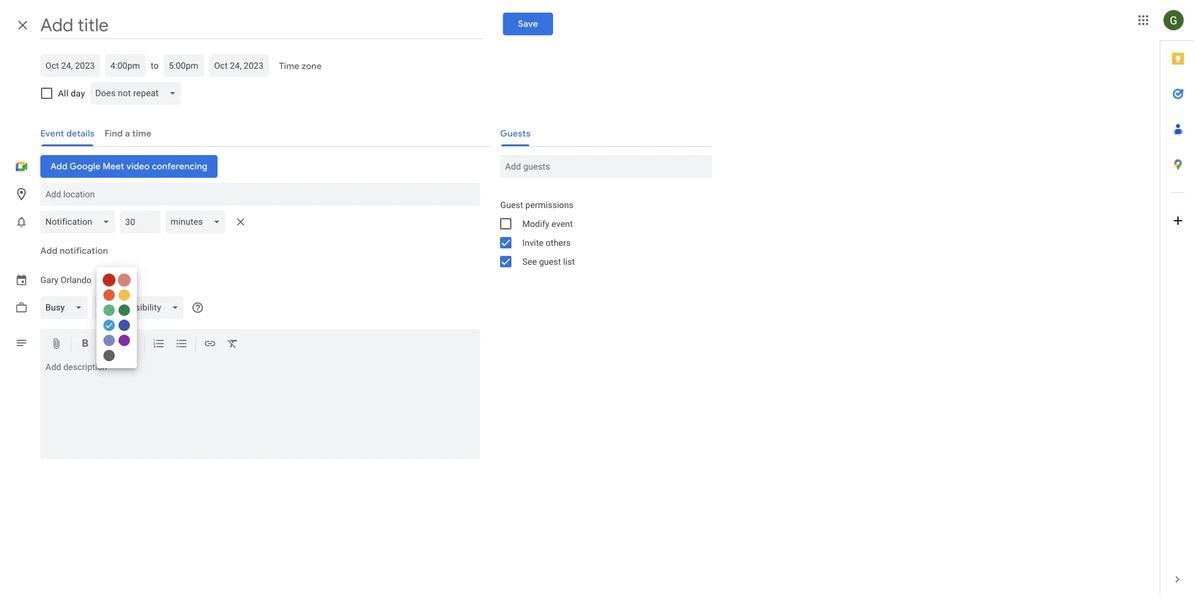Task type: vqa. For each thing, say whether or not it's contained in the screenshot.
Lavender, set event color menu item
yes



Task type: locate. For each thing, give the bounding box(es) containing it.
flamingo, set event color menu item
[[118, 274, 131, 287]]

blueberry, set event color menu item
[[119, 320, 130, 331]]

Guests text field
[[506, 155, 708, 178]]

Minutes in advance for notification number field
[[125, 211, 156, 234]]

End time text field
[[169, 58, 199, 73]]

add
[[40, 246, 58, 257]]

time zone
[[279, 61, 322, 72]]

see
[[523, 257, 537, 267]]

guest
[[501, 200, 524, 210]]

Location text field
[[45, 183, 475, 206]]

insert link image
[[204, 338, 216, 352]]

None field
[[90, 82, 186, 105], [40, 211, 120, 234], [166, 211, 231, 234], [40, 297, 93, 319], [93, 297, 189, 319], [90, 82, 186, 105], [40, 211, 120, 234], [166, 211, 231, 234], [40, 297, 93, 319], [93, 297, 189, 319]]

grape, set event color menu item
[[119, 335, 130, 346]]

all day
[[58, 88, 85, 98]]

remove formatting image
[[227, 338, 239, 352]]

lavender, set event color menu item
[[104, 335, 115, 346]]

save
[[519, 18, 539, 30]]

italic image
[[102, 338, 114, 352]]

basil, set event color menu item
[[119, 305, 130, 316]]

see guest list
[[523, 257, 575, 267]]

guest permissions
[[501, 200, 574, 210]]

invite
[[523, 238, 544, 248]]

gary
[[40, 275, 58, 285]]

time zone button
[[274, 55, 327, 78]]

add notification button
[[35, 236, 113, 266]]

sage, set event color menu item
[[104, 305, 115, 316]]

list
[[564, 257, 575, 267]]

bold image
[[79, 338, 92, 352]]

modify
[[523, 219, 550, 229]]

group
[[490, 196, 713, 271]]

zone
[[302, 61, 322, 72]]

peacock, set event color menu item
[[104, 320, 115, 331]]

invite others
[[523, 238, 571, 248]]

gary orlando
[[40, 275, 92, 285]]

orlando
[[61, 275, 92, 285]]

tab list
[[1161, 41, 1196, 562]]

Start date text field
[[45, 58, 95, 73]]



Task type: describe. For each thing, give the bounding box(es) containing it.
guest
[[539, 257, 561, 267]]

add notification
[[40, 246, 108, 257]]

event
[[552, 219, 573, 229]]

bulleted list image
[[175, 338, 188, 352]]

notification
[[60, 246, 108, 257]]

Start time text field
[[110, 58, 141, 73]]

numbered list image
[[153, 338, 165, 352]]

underline image
[[124, 338, 137, 352]]

modify event
[[523, 219, 573, 229]]

Description text field
[[40, 362, 480, 457]]

formatting options toolbar
[[40, 329, 480, 360]]

Title text field
[[40, 11, 483, 39]]

to
[[151, 60, 159, 71]]

all
[[58, 88, 68, 98]]

End date text field
[[214, 58, 264, 73]]

permissions
[[526, 200, 574, 210]]

graphite, set event color menu item
[[104, 350, 115, 362]]

day
[[71, 88, 85, 98]]

banana, set event color menu item
[[119, 290, 130, 301]]

others
[[546, 238, 571, 248]]

save button
[[503, 13, 554, 35]]

group containing guest permissions
[[490, 196, 713, 271]]

30 minutes before element
[[40, 208, 251, 236]]

time
[[279, 61, 300, 72]]

tomato, set event color menu item
[[103, 274, 116, 287]]

tangerine, set event color menu item
[[104, 290, 115, 301]]



